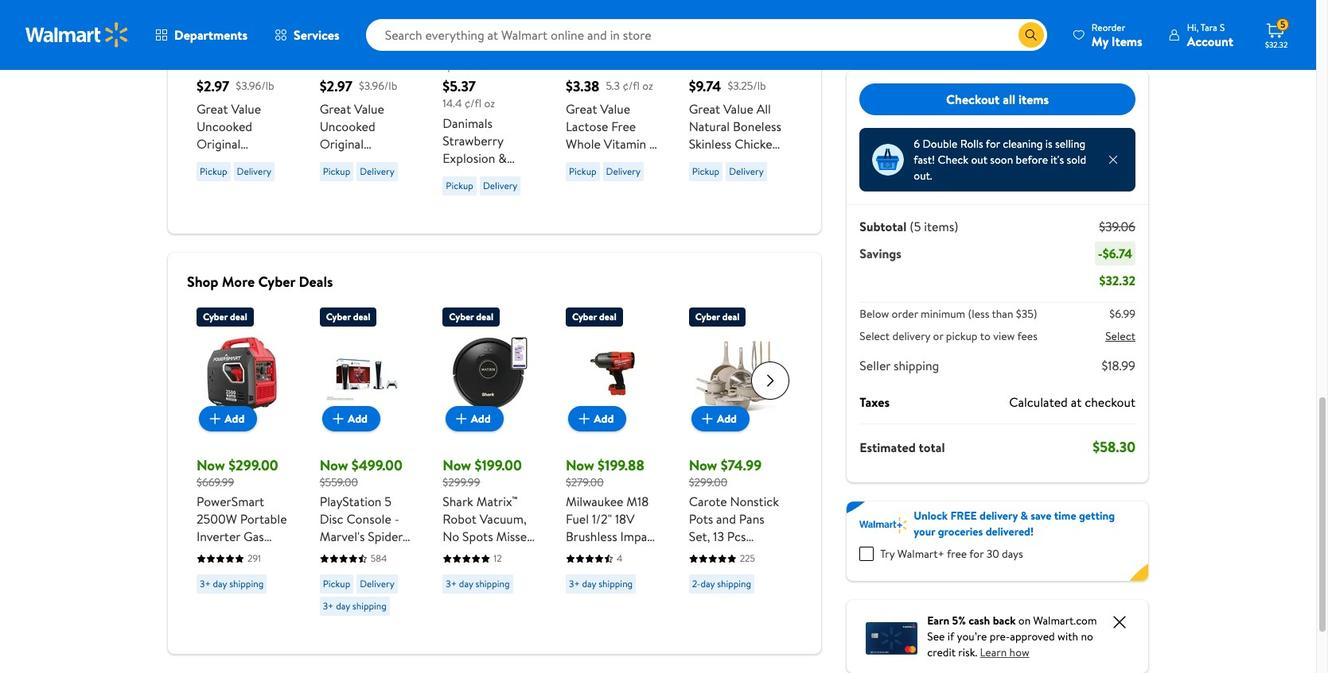 Task type: locate. For each thing, give the bounding box(es) containing it.
2 pork from the left
[[375, 153, 400, 170]]

hi, tara s account
[[1187, 20, 1233, 50]]

now for now $199.00
[[443, 456, 471, 476]]

12 left fl. at left
[[509, 219, 520, 237]]

fl
[[583, 170, 591, 188]]

original inside "$2.97 $3.96/lb great value uncooked original breakfast pork sausage patties 12 oz package"
[[197, 135, 241, 153]]

3+ day shipping inside now $199.00 group
[[446, 578, 510, 591]]

3+ up camping
[[200, 578, 211, 591]]

shipping inside now $199.00 group
[[475, 578, 510, 591]]

1 select from the left
[[860, 329, 890, 345]]

value down $3.25/lb
[[723, 100, 753, 118]]

pickup up the smoothies,
[[446, 179, 473, 192]]

$2.97 group
[[197, 0, 291, 205], [320, 0, 414, 205]]

cyber inside now $199.88 group
[[572, 310, 597, 324]]

day up the hair,
[[459, 578, 473, 591]]

banner containing unlock free delivery & save time getting your groceries delivered!
[[847, 502, 1148, 582]]

2 uncooked from the left
[[320, 118, 375, 135]]

day for $299.00
[[213, 578, 227, 591]]

oz left patties
[[211, 188, 223, 205]]

1 value from the left
[[231, 100, 261, 118]]

add to cart image up $299.99
[[452, 409, 471, 429]]

view
[[993, 329, 1015, 345]]

3.1
[[507, 202, 519, 219]]

3+ day shipping up wi-
[[446, 578, 510, 591]]

man
[[320, 546, 343, 563]]

1 original from the left
[[197, 135, 241, 153]]

3
[[735, 153, 742, 170]]

impact
[[620, 528, 658, 546]]

outdoors
[[197, 581, 250, 598]]

see if you're pre-approved with no credit risk.
[[927, 629, 1093, 661]]

great for great value uncooked original breakfast pork sausage links 12 oz package
[[320, 100, 351, 118]]

$3.96/lb inside "$2.97 $3.96/lb great value uncooked original breakfast pork sausage patties 12 oz package"
[[236, 78, 274, 94]]

3+ for now $299.00
[[200, 578, 211, 591]]

2 horizontal spatial add to cart image
[[575, 30, 594, 49]]

1 horizontal spatial breakfast
[[320, 153, 372, 170]]

add up $499.00
[[348, 411, 368, 427]]

5.3
[[606, 78, 620, 94]]

delivery inside $3.38 group
[[606, 165, 641, 178]]

pickup down "whole"
[[569, 165, 596, 178]]

seller shipping
[[860, 357, 939, 375]]

skinless
[[689, 135, 732, 153]]

see
[[927, 629, 945, 645]]

approved
[[1010, 629, 1055, 645]]

0 horizontal spatial home
[[197, 563, 230, 581]]

great for great value uncooked original breakfast pork sausage patties 12 oz package
[[197, 100, 228, 118]]

add to cart image
[[575, 30, 594, 49], [206, 409, 225, 429], [452, 409, 471, 429]]

value inside $2.97 $3.96/lb great value uncooked original breakfast pork sausage links 12 oz package
[[354, 100, 384, 118]]

0 horizontal spatial ¢/fl
[[465, 96, 482, 111]]

select for "select" button
[[1105, 329, 1135, 345]]

0 horizontal spatial delivery
[[892, 329, 930, 345]]

induction
[[689, 546, 741, 563]]

home left use
[[197, 563, 230, 581]]

now
[[197, 456, 225, 476], [320, 456, 348, 476], [443, 456, 471, 476], [566, 456, 594, 476], [689, 456, 717, 476]]

uncooked up patties
[[197, 118, 252, 135]]

subtotal (5 items)
[[860, 218, 958, 236]]

cyber deal for $299.00
[[203, 310, 247, 324]]

value for great value uncooked original breakfast pork sausage patties 12 oz package
[[231, 100, 261, 118]]

deal for $74.99
[[722, 310, 740, 324]]

day left tool)
[[582, 578, 596, 591]]

2 cyber deal from the left
[[326, 310, 370, 324]]

home up pet
[[496, 546, 530, 563]]

1 next slide for horizontalscrollerrecommendations list image from the top
[[751, 0, 790, 21]]

3+ day shipping up camping
[[200, 578, 264, 591]]

pickup for vitamin
[[569, 165, 596, 178]]

berry
[[479, 167, 510, 184]]

sausage inside "$2.97 $3.96/lb great value uncooked original breakfast pork sausage patties 12 oz package"
[[197, 170, 241, 188]]

sausage inside $2.97 $3.96/lb great value uncooked original breakfast pork sausage links 12 oz package
[[320, 170, 364, 188]]

$3.38
[[566, 76, 599, 96]]

add up $199.88 on the bottom of the page
[[594, 411, 614, 427]]

3+ inside now $299.00 group
[[200, 578, 211, 591]]

1 horizontal spatial $299.00
[[689, 475, 727, 491]]

sausage for links
[[320, 170, 364, 188]]

now $199.00 group
[[443, 301, 537, 633]]

pickup inside $9.74 group
[[692, 165, 719, 178]]

delivered!
[[986, 524, 1034, 540]]

3+ up the hair,
[[446, 578, 457, 591]]

for right use
[[256, 546, 273, 563]]

checkout all items
[[946, 91, 1049, 108]]

next slide for horizontalscrollerrecommendations list image for now $74.99 group
[[751, 362, 790, 400]]

shipping up fi,
[[475, 578, 510, 591]]

now $74.99 group
[[689, 301, 783, 633]]

3+ inside now $199.88 group
[[569, 578, 580, 591]]

day inside now $74.99 group
[[701, 578, 715, 591]]

strawberry
[[443, 132, 503, 149]]

delivery down order
[[892, 329, 930, 345]]

value inside "$2.97 $3.96/lb great value uncooked original breakfast pork sausage patties 12 oz package"
[[231, 100, 261, 118]]

uncooked
[[197, 118, 252, 135], [320, 118, 375, 135]]

1 vertical spatial ¢/fl
[[465, 96, 482, 111]]

¢/fl right 5.3
[[623, 78, 640, 94]]

3+ day shipping inside now $499.00 "group"
[[323, 600, 387, 614]]

deal inside now $299.00 group
[[230, 310, 247, 324]]

portable
[[240, 511, 287, 528]]

1 horizontal spatial select
[[1105, 329, 1135, 345]]

add inside now $74.99 group
[[717, 411, 737, 427]]

cyber for now $499.00
[[326, 310, 351, 324]]

now $499.00 group
[[320, 301, 414, 623]]

spots
[[462, 528, 493, 546]]

5 up the spider-
[[385, 493, 392, 511]]

breakfast inside "$2.97 $3.96/lb great value uncooked original breakfast pork sausage patties 12 oz package"
[[197, 153, 249, 170]]

shipping for now $74.99
[[717, 578, 751, 591]]

$3.96/lb inside $2.97 $3.96/lb great value uncooked original breakfast pork sausage links 12 oz package
[[359, 78, 397, 94]]

add button inside $5.37 group
[[445, 27, 503, 53]]

package inside $2.97 $3.96/lb great value uncooked original breakfast pork sausage links 12 oz package
[[335, 188, 380, 205]]

6 double rolls for cleaning is selling fast! check out soon before it's sold out.
[[914, 136, 1086, 184]]

1 horizontal spatial package
[[335, 188, 380, 205]]

capital one credit card image
[[866, 620, 918, 655]]

now inside the now $299.00 $669.99 powersmart 2500w portable inverter gas generator for home use outdoors camping
[[197, 456, 225, 476]]

1 horizontal spatial 5
[[1280, 18, 1285, 31]]

1 $3.96/lb from the left
[[236, 78, 274, 94]]

add to cart image inside now $199.88 group
[[575, 409, 594, 429]]

package inside "$2.97 $3.96/lb great value uncooked original breakfast pork sausage patties 12 oz package"
[[226, 188, 271, 205]]

now inside now $499.00 $559.00 playstation 5 disc console - marvel's spider- man 2 bundle
[[320, 456, 348, 476]]

- down $39.06
[[1098, 245, 1103, 263]]

shipping inside now $74.99 group
[[717, 578, 751, 591]]

2 breakfast from the left
[[320, 153, 372, 170]]

0 vertical spatial next slide for horizontalscrollerrecommendations list image
[[751, 0, 790, 21]]

value inside $3.38 5.3 ¢/fl oz great value lactose free whole vitamin d milk, half gallon, 64 fl oz
[[600, 100, 630, 118]]

add to cart image inside now $499.00 "group"
[[329, 409, 348, 429]]

12 left patties
[[197, 188, 207, 205]]

now up playstation
[[320, 456, 348, 476]]

12 inside "$2.97 $3.96/lb great value uncooked original breakfast pork sausage patties 12 oz package"
[[197, 188, 207, 205]]

deal for $299.00
[[230, 310, 247, 324]]

day
[[213, 578, 227, 591], [459, 578, 473, 591], [582, 578, 596, 591], [701, 578, 715, 591], [336, 600, 350, 614]]

earn 5% cash back on walmart.com
[[927, 614, 1097, 629]]

now for now $299.00
[[197, 456, 225, 476]]

uncooked inside $2.97 $3.96/lb great value uncooked original breakfast pork sausage links 12 oz package
[[320, 118, 375, 135]]

for right "rolls" in the top right of the page
[[986, 136, 1000, 152]]

pickup left links
[[323, 165, 350, 178]]

oz
[[642, 78, 653, 94], [484, 96, 495, 111], [594, 170, 607, 188], [211, 188, 223, 205], [320, 188, 332, 205]]

original for links
[[320, 135, 364, 153]]

day inside now $199.88 group
[[582, 578, 596, 591]]

4 deal from the left
[[599, 310, 616, 324]]

cyber deal inside now $74.99 group
[[695, 310, 740, 324]]

day inside now $299.00 group
[[213, 578, 227, 591]]

delivery inside $9.74 group
[[729, 165, 764, 178]]

shipping down 4
[[599, 578, 633, 591]]

1 horizontal spatial -
[[1098, 245, 1103, 263]]

set,
[[689, 528, 710, 546]]

m18
[[626, 493, 649, 511]]

matrix™
[[476, 493, 517, 511]]

1 horizontal spatial uncooked
[[320, 118, 375, 135]]

now inside now $199.00 $299.99 shark matrix™ robot vacuum, no spots missed, precision home mapping, perfect for pet hair, wi-fi, av2310, new
[[443, 456, 471, 476]]

3+ inside now $499.00 "group"
[[323, 600, 334, 614]]

my
[[1092, 32, 1108, 50]]

3 cyber deal from the left
[[449, 310, 493, 324]]

3+ for now $199.00
[[446, 578, 457, 591]]

2 great from the left
[[320, 100, 351, 118]]

3 great from the left
[[566, 100, 597, 118]]

day up the sets(taupe
[[701, 578, 715, 591]]

delivery right free
[[980, 509, 1018, 524]]

inverter
[[197, 528, 240, 546]]

pickup inside now $499.00 "group"
[[323, 578, 350, 591]]

shipping inside now $199.88 group
[[599, 578, 633, 591]]

4 now from the left
[[566, 456, 594, 476]]

0 horizontal spatial add to cart image
[[206, 409, 225, 429]]

now inside now $74.99 $299.00 carote nonstick pots and pans set, 13 pcs induction kitchen cookware sets(taupe granite)
[[689, 456, 717, 476]]

1 horizontal spatial ¢/fl
[[623, 78, 640, 94]]

3 now from the left
[[443, 456, 471, 476]]

value up patties
[[231, 100, 261, 118]]

0 horizontal spatial uncooked
[[197, 118, 252, 135]]

$2.97 $3.96/lb great value uncooked original breakfast pork sausage links 12 oz package
[[320, 76, 408, 205]]

2 sausage from the left
[[320, 170, 364, 188]]

shipping for now $199.88
[[599, 578, 633, 591]]

add up 5.3
[[594, 32, 614, 48]]

1 horizontal spatial original
[[320, 135, 364, 153]]

pcs
[[727, 528, 746, 546]]

wrench
[[566, 546, 608, 563]]

1 deal from the left
[[230, 310, 247, 324]]

1 $2.97 group from the left
[[197, 0, 291, 205]]

gallon,
[[621, 153, 660, 170]]

1 now from the left
[[197, 456, 225, 476]]

now up carote
[[689, 456, 717, 476]]

3+ down man
[[323, 600, 334, 614]]

4 great from the left
[[689, 100, 720, 118]]

$3.38 5.3 ¢/fl oz great value lactose free whole vitamin d milk, half gallon, 64 fl oz
[[566, 76, 660, 188]]

cyber deal inside now $199.00 group
[[449, 310, 493, 324]]

banner
[[847, 502, 1148, 582]]

5 deal from the left
[[722, 310, 740, 324]]

add up sponsored
[[471, 32, 491, 48]]

1 $2.97 from the left
[[197, 76, 229, 96]]

now up shark
[[443, 456, 471, 476]]

cyber deal for $199.00
[[449, 310, 493, 324]]

2 next slide for horizontalscrollerrecommendations list image from the top
[[751, 362, 790, 400]]

1 horizontal spatial delivery
[[980, 509, 1018, 524]]

d
[[649, 135, 659, 153]]

3+ day shipping down 4
[[569, 578, 633, 591]]

package for patties
[[226, 188, 271, 205]]

5%
[[952, 614, 966, 629]]

or
[[933, 329, 943, 345]]

add to cart image for now $299.00
[[206, 409, 225, 429]]

add left services popup button
[[225, 32, 245, 48]]

day for $199.00
[[459, 578, 473, 591]]

0 horizontal spatial &
[[498, 149, 507, 167]]

oz inside $2.97 $3.96/lb great value uncooked original breakfast pork sausage links 12 oz package
[[320, 188, 332, 205]]

2 package from the left
[[335, 188, 380, 205]]

delivery inside $5.37 group
[[483, 179, 517, 192]]

1 vertical spatial $32.32
[[1099, 272, 1135, 290]]

0 horizontal spatial original
[[197, 135, 241, 153]]

$39.06
[[1099, 218, 1135, 236]]

3+ for now $199.88
[[569, 578, 580, 591]]

shipping inside now $299.00 group
[[229, 578, 264, 591]]

pickup down skinless
[[692, 165, 719, 178]]

day inside now $499.00 "group"
[[336, 600, 350, 614]]

oz right 5.3
[[642, 78, 653, 94]]

2 $2.97 from the left
[[320, 76, 352, 96]]

$5.37
[[443, 76, 476, 96]]

lactose
[[566, 118, 608, 135]]

uncooked up links
[[320, 118, 375, 135]]

0 vertical spatial $32.32
[[1265, 39, 1288, 50]]

now for now $74.99
[[689, 456, 717, 476]]

$74.99
[[721, 456, 762, 476]]

3+ day shipping inside now $199.88 group
[[569, 578, 633, 591]]

cyber inside now $74.99 group
[[695, 310, 720, 324]]

add button inside now $499.00 "group"
[[322, 406, 380, 432]]

1 vertical spatial 5
[[385, 493, 392, 511]]

1 uncooked from the left
[[197, 118, 252, 135]]

1 horizontal spatial $2.97 group
[[320, 0, 414, 205]]

add button inside now $199.88 group
[[568, 406, 626, 432]]

shark
[[443, 493, 473, 511]]

$58.30
[[1093, 438, 1135, 458]]

next slide for horizontalscrollerrecommendations list image for $9.74 group
[[751, 0, 790, 21]]

2 original from the left
[[320, 135, 364, 153]]

$299.00 up powersmart
[[228, 456, 278, 476]]

12 inside now $199.00 group
[[494, 552, 502, 566]]

2 value from the left
[[354, 100, 384, 118]]

$2.97 inside $2.97 $3.96/lb great value uncooked original breakfast pork sausage links 12 oz package
[[320, 76, 352, 96]]

value for great value uncooked original breakfast pork sausage links 12 oz package
[[354, 100, 384, 118]]

$2.97 inside "$2.97 $3.96/lb great value uncooked original breakfast pork sausage patties 12 oz package"
[[197, 76, 229, 96]]

1 horizontal spatial sausage
[[320, 170, 364, 188]]

add to cart image inside $5.37 group
[[452, 30, 471, 49]]

0 horizontal spatial $299.00
[[228, 456, 278, 476]]

cyber deal inside now $499.00 "group"
[[326, 310, 370, 324]]

now inside now $199.88 $279.00 milwaukee m18 fuel 1/2" 18v brushless impact wrench 2767-20 (bare tool)
[[566, 456, 594, 476]]

select down $6.99
[[1105, 329, 1135, 345]]

great down services
[[320, 100, 351, 118]]

3 value from the left
[[600, 100, 630, 118]]

uncooked inside "$2.97 $3.96/lb great value uncooked original breakfast pork sausage patties 12 oz package"
[[197, 118, 252, 135]]

0 vertical spatial &
[[498, 149, 507, 167]]

walmart plus image
[[860, 518, 907, 534]]

sponsored
[[443, 59, 486, 73]]

12 down missed,
[[494, 552, 502, 566]]

0 vertical spatial 5
[[1280, 18, 1285, 31]]

home inside the now $299.00 $669.99 powersmart 2500w portable inverter gas generator for home use outdoors camping
[[197, 563, 230, 581]]

0 horizontal spatial sausage
[[197, 170, 241, 188]]

now up powersmart
[[197, 456, 225, 476]]

great down "departments"
[[197, 100, 228, 118]]

checkout
[[1085, 394, 1135, 411]]

0 vertical spatial ¢/fl
[[623, 78, 640, 94]]

1 pork from the left
[[252, 153, 277, 170]]

natural
[[689, 118, 730, 135]]

5 cyber deal from the left
[[695, 310, 740, 324]]

great inside $9.74 $3.25/lb great value all natural boneless skinless chicken breasts, 3 lb (frozen)
[[689, 100, 720, 118]]

1 horizontal spatial $32.32
[[1265, 39, 1288, 50]]

missed,
[[496, 528, 537, 546]]

pickup inside $3.38 group
[[569, 165, 596, 178]]

sold
[[1067, 152, 1086, 168]]

0 horizontal spatial package
[[226, 188, 271, 205]]

0 horizontal spatial breakfast
[[197, 153, 249, 170]]

0 horizontal spatial pork
[[252, 153, 277, 170]]

deal inside now $74.99 group
[[722, 310, 740, 324]]

2 now from the left
[[320, 456, 348, 476]]

30
[[986, 547, 999, 563]]

3+ inside now $199.00 group
[[446, 578, 457, 591]]

3+
[[200, 578, 211, 591], [446, 578, 457, 591], [569, 578, 580, 591], [323, 600, 334, 614]]

shipping up the sets(taupe
[[717, 578, 751, 591]]

select button
[[1105, 329, 1135, 345]]

sausage for patties
[[197, 170, 241, 188]]

& right explosion
[[498, 149, 507, 167]]

3+ down the wrench
[[569, 578, 580, 591]]

sausage left patties
[[197, 170, 241, 188]]

3 deal from the left
[[476, 310, 493, 324]]

13
[[713, 528, 724, 546]]

now $499.00 $559.00 playstation 5 disc console - marvel's spider- man 2 bundle
[[320, 456, 407, 563]]

5 now from the left
[[689, 456, 717, 476]]

12
[[397, 170, 408, 188], [197, 188, 207, 205], [509, 219, 520, 237], [494, 552, 502, 566]]

day down '2'
[[336, 600, 350, 614]]

2 select from the left
[[1105, 329, 1135, 345]]

1 sausage from the left
[[197, 170, 241, 188]]

1 horizontal spatial add to cart image
[[452, 409, 471, 429]]

days
[[1002, 547, 1023, 563]]

1 cyber deal from the left
[[203, 310, 247, 324]]

3+ day shipping for $299.00
[[200, 578, 264, 591]]

day up camping
[[213, 578, 227, 591]]

1 horizontal spatial $2.97
[[320, 76, 352, 96]]

0 horizontal spatial -
[[394, 511, 399, 528]]

4 cyber deal from the left
[[572, 310, 616, 324]]

1/2"
[[592, 511, 612, 528]]

0 horizontal spatial 5
[[385, 493, 392, 511]]

original inside $2.97 $3.96/lb great value uncooked original breakfast pork sausage links 12 oz package
[[320, 135, 364, 153]]

value down 5.3
[[600, 100, 630, 118]]

1 great from the left
[[197, 100, 228, 118]]

cyber deal inside now $299.00 group
[[203, 310, 247, 324]]

out.
[[914, 168, 932, 184]]

select down below
[[860, 329, 890, 345]]

deal inside now $499.00 "group"
[[353, 310, 370, 324]]

cyber inside now $299.00 group
[[203, 310, 228, 324]]

add to cart image
[[206, 30, 225, 49], [329, 30, 348, 49], [452, 30, 471, 49], [329, 409, 348, 429], [575, 409, 594, 429], [698, 409, 717, 429]]

pre-
[[990, 629, 1010, 645]]

breakfast for links
[[320, 153, 372, 170]]

$2.97 $3.96/lb great value uncooked original breakfast pork sausage patties 12 oz package
[[197, 76, 282, 205]]

for left pet
[[487, 581, 503, 598]]

1 vertical spatial delivery
[[980, 509, 1018, 524]]

great down the $3.38
[[566, 100, 597, 118]]

1 vertical spatial -
[[394, 511, 399, 528]]

value up links
[[354, 100, 384, 118]]

oz left links
[[320, 188, 332, 205]]

12 right links
[[397, 170, 408, 188]]

search icon image
[[1025, 29, 1037, 41]]

& left save
[[1020, 509, 1028, 524]]

1 package from the left
[[226, 188, 271, 205]]

reorder
[[1092, 20, 1125, 34]]

$3.96/lb for great value uncooked original breakfast pork sausage patties 12 oz package
[[236, 78, 274, 94]]

5 right s
[[1280, 18, 1285, 31]]

0 horizontal spatial $3.96/lb
[[236, 78, 274, 94]]

1 vertical spatial &
[[1020, 509, 1028, 524]]

2 deal from the left
[[353, 310, 370, 324]]

add up $669.99 at the bottom left of the page
[[225, 411, 245, 427]]

0 horizontal spatial $2.97 group
[[197, 0, 291, 205]]

1 horizontal spatial $3.96/lb
[[359, 78, 397, 94]]

2 $2.97 group from the left
[[320, 0, 414, 205]]

$2.97
[[197, 76, 229, 96], [320, 76, 352, 96]]

0 horizontal spatial select
[[860, 329, 890, 345]]

add to cart image up $669.99 at the bottom left of the page
[[206, 409, 225, 429]]

add button
[[199, 27, 257, 53], [322, 27, 380, 53], [445, 27, 503, 53], [568, 27, 626, 53], [199, 406, 257, 432], [322, 406, 380, 432], [445, 406, 503, 432], [568, 406, 626, 432], [691, 406, 750, 432]]

3+ day shipping for $199.88
[[569, 578, 633, 591]]

1 vertical spatial next slide for horizontalscrollerrecommendations list image
[[751, 362, 790, 400]]

3+ day shipping down '2'
[[323, 600, 387, 614]]

shipping down or
[[894, 357, 939, 375]]

& inside unlock free delivery & save time getting your groceries delivered!
[[1020, 509, 1028, 524]]

great down the $9.74
[[689, 100, 720, 118]]

3+ day shipping for $199.00
[[446, 578, 510, 591]]

shipping for now $199.00
[[475, 578, 510, 591]]

$2.97 for great value uncooked original breakfast pork sausage patties 12 oz package
[[197, 76, 229, 96]]

$669.99
[[197, 475, 234, 491]]

pork inside $2.97 $3.96/lb great value uncooked original breakfast pork sausage links 12 oz package
[[375, 153, 400, 170]]

$6.74
[[1103, 245, 1132, 263]]

$3.96/lb for great value uncooked original breakfast pork sausage links 12 oz package
[[359, 78, 397, 94]]

day inside now $199.00 group
[[459, 578, 473, 591]]

pork inside "$2.97 $3.96/lb great value uncooked original breakfast pork sausage patties 12 oz package"
[[252, 153, 277, 170]]

shipping down 291
[[229, 578, 264, 591]]

pickup down man
[[323, 578, 350, 591]]

oz up danimals
[[484, 96, 495, 111]]

add up $74.99
[[717, 411, 737, 427]]

new
[[490, 616, 515, 633]]

deal inside now $199.00 group
[[476, 310, 493, 324]]

1 horizontal spatial pork
[[375, 153, 400, 170]]

sausage left links
[[320, 170, 364, 188]]

great inside $2.97 $3.96/lb great value uncooked original breakfast pork sausage links 12 oz package
[[320, 100, 351, 118]]

risk.
[[958, 645, 977, 661]]

3+ day shipping inside now $299.00 group
[[200, 578, 264, 591]]

- right console
[[394, 511, 399, 528]]

2 $3.96/lb from the left
[[359, 78, 397, 94]]

$2.97 down services
[[320, 76, 352, 96]]

add to cart image inside now $74.99 group
[[698, 409, 717, 429]]

pickup left patties
[[200, 165, 227, 178]]

deal inside now $199.88 group
[[599, 310, 616, 324]]

more
[[222, 272, 255, 292]]

perfect
[[443, 581, 484, 598]]

0 horizontal spatial $2.97
[[197, 76, 229, 96]]

$2.97 down "departments"
[[197, 76, 229, 96]]

1 horizontal spatial home
[[496, 546, 530, 563]]

$32.32 down $6.74
[[1099, 272, 1135, 290]]

shipping down 584
[[352, 600, 387, 614]]

items)
[[924, 218, 958, 236]]

1 horizontal spatial &
[[1020, 509, 1028, 524]]

4 value from the left
[[723, 100, 753, 118]]

below
[[860, 306, 889, 322]]

sausage
[[197, 170, 241, 188], [320, 170, 364, 188]]

links
[[367, 170, 394, 188]]

services button
[[261, 16, 353, 54]]

¢/fl up danimals
[[465, 96, 482, 111]]

now up milwaukee
[[566, 456, 594, 476]]

add up $199.00
[[471, 411, 491, 427]]

next slide for horizontalscrollerrecommendations list image
[[751, 0, 790, 21], [751, 362, 790, 400]]

1 breakfast from the left
[[197, 153, 249, 170]]

$299.00 up carote
[[689, 475, 727, 491]]

walmart.com
[[1033, 614, 1097, 629]]

$32.32 right account
[[1265, 39, 1288, 50]]

add to cart image up the $3.38
[[575, 30, 594, 49]]



Task type: describe. For each thing, give the bounding box(es) containing it.
day for $199.88
[[582, 578, 596, 591]]

deal for $499.00
[[353, 310, 370, 324]]

add button inside now $199.00 group
[[445, 406, 503, 432]]

learn how link
[[980, 645, 1029, 661]]

add to cart image for now $199.00
[[452, 409, 471, 429]]

$199.00
[[475, 456, 522, 476]]

add button inside now $74.99 group
[[691, 406, 750, 432]]

estimated total
[[860, 439, 945, 456]]

4
[[617, 552, 622, 566]]

pickup for links
[[323, 165, 350, 178]]

deal for $199.88
[[599, 310, 616, 324]]

now $199.88 $279.00 milwaukee m18 fuel 1/2" 18v brushless impact wrench 2767-20 (bare tool)
[[566, 456, 658, 581]]

$559.00
[[320, 475, 358, 491]]

delivery inside unlock free delivery & save time getting your groceries delivered!
[[980, 509, 1018, 524]]

playstation
[[320, 493, 382, 511]]

& inside sponsored $5.37 14.4 ¢/fl oz danimals strawberry explosion & mixed berry variety pack smoothies, 3.1 fl. oz. bottles, 12 count
[[498, 149, 507, 167]]

console
[[346, 511, 391, 528]]

delivery for vitamin
[[606, 165, 641, 178]]

pork for patties
[[252, 153, 277, 170]]

camping
[[197, 598, 246, 616]]

items
[[1112, 32, 1142, 50]]

minimum
[[921, 306, 965, 322]]

add inside now $199.88 group
[[594, 411, 614, 427]]

Walmart Site-Wide search field
[[366, 19, 1047, 51]]

boneless
[[733, 118, 781, 135]]

if
[[948, 629, 954, 645]]

milwaukee
[[566, 493, 623, 511]]

groceries
[[938, 524, 983, 540]]

for inside the now $299.00 $669.99 powersmart 2500w portable inverter gas generator for home use outdoors camping
[[256, 546, 273, 563]]

pickup for breasts,
[[692, 165, 719, 178]]

cyber deal for $74.99
[[695, 310, 740, 324]]

patties
[[244, 170, 282, 188]]

uncooked for great value uncooked original breakfast pork sausage links 12 oz package
[[320, 118, 375, 135]]

getting
[[1079, 509, 1115, 524]]

cyber for now $199.00
[[449, 310, 474, 324]]

pans
[[739, 511, 764, 528]]

0 vertical spatial delivery
[[892, 329, 930, 345]]

soon
[[990, 152, 1013, 168]]

cleaning
[[1003, 136, 1043, 152]]

add inside $5.37 group
[[471, 32, 491, 48]]

great for great value all natural boneless skinless chicken breasts, 3 lb (frozen)
[[689, 100, 720, 118]]

now $74.99 $299.00 carote nonstick pots and pans set, 13 pcs induction kitchen cookware sets(taupe granite)
[[689, 456, 779, 633]]

package for links
[[335, 188, 380, 205]]

¢/fl inside sponsored $5.37 14.4 ¢/fl oz danimals strawberry explosion & mixed berry variety pack smoothies, 3.1 fl. oz. bottles, 12 count
[[465, 96, 482, 111]]

select for select delivery or pickup to view fees
[[860, 329, 890, 345]]

pots
[[689, 511, 713, 528]]

0 horizontal spatial $32.32
[[1099, 272, 1135, 290]]

departments
[[174, 26, 248, 44]]

-$6.74
[[1098, 245, 1132, 263]]

shipping inside now $499.00 "group"
[[352, 600, 387, 614]]

home inside now $199.00 $299.99 shark matrix™ robot vacuum, no spots missed, precision home mapping, perfect for pet hair, wi-fi, av2310, new
[[496, 546, 530, 563]]

$3.38 group
[[566, 0, 660, 188]]

cyber for now $199.88
[[572, 310, 597, 324]]

12 inside $2.97 $3.96/lb great value uncooked original breakfast pork sausage links 12 oz package
[[397, 170, 408, 188]]

$9.74
[[689, 76, 721, 96]]

seller
[[860, 357, 891, 375]]

Search search field
[[366, 19, 1047, 51]]

walmart image
[[25, 22, 129, 48]]

cyber for now $74.99
[[695, 310, 720, 324]]

$5.37 group
[[443, 0, 537, 254]]

at
[[1071, 394, 1082, 411]]

pet
[[506, 581, 525, 598]]

generator
[[197, 546, 254, 563]]

delivery for links
[[360, 165, 394, 178]]

great inside $3.38 5.3 ¢/fl oz great value lactose free whole vitamin d milk, half gallon, 64 fl oz
[[566, 100, 597, 118]]

oz right fl
[[594, 170, 607, 188]]

tara
[[1201, 20, 1217, 34]]

$299.00 inside now $74.99 $299.00 carote nonstick pots and pans set, 13 pcs induction kitchen cookware sets(taupe granite)
[[689, 475, 727, 491]]

uncooked for great value uncooked original breakfast pork sausage patties 12 oz package
[[197, 118, 252, 135]]

total
[[919, 439, 945, 456]]

291
[[247, 552, 261, 566]]

$6.99
[[1109, 306, 1135, 322]]

add button inside $3.38 group
[[568, 27, 626, 53]]

2-
[[692, 578, 701, 591]]

$3.25/lb
[[728, 78, 766, 94]]

half
[[595, 153, 618, 170]]

now $299.00 group
[[197, 301, 291, 616]]

oz inside "$2.97 $3.96/lb great value uncooked original breakfast pork sausage patties 12 oz package"
[[211, 188, 223, 205]]

below order minimum (less than $35)
[[860, 306, 1037, 322]]

to
[[980, 329, 991, 345]]

hi,
[[1187, 20, 1199, 34]]

pickup for mixed
[[446, 179, 473, 192]]

12 inside sponsored $5.37 14.4 ¢/fl oz danimals strawberry explosion & mixed berry variety pack smoothies, 3.1 fl. oz. bottles, 12 count
[[509, 219, 520, 237]]

marvel's
[[320, 528, 365, 546]]

day for $74.99
[[701, 578, 715, 591]]

you're
[[957, 629, 987, 645]]

delivery for patties
[[237, 165, 271, 178]]

add right services
[[348, 32, 368, 48]]

precision
[[443, 546, 493, 563]]

reorder my items
[[1092, 20, 1142, 50]]

$499.00
[[352, 456, 402, 476]]

no
[[1081, 629, 1093, 645]]

5 inside now $499.00 $559.00 playstation 5 disc console - marvel's spider- man 2 bundle
[[385, 493, 392, 511]]

add button inside now $299.00 group
[[199, 406, 257, 432]]

18v
[[615, 511, 635, 528]]

cyber for now $299.00
[[203, 310, 228, 324]]

for inside now $199.00 $299.99 shark matrix™ robot vacuum, no spots missed, precision home mapping, perfect for pet hair, wi-fi, av2310, new
[[487, 581, 503, 598]]

smoothies,
[[443, 202, 504, 219]]

checkout
[[946, 91, 1000, 108]]

and
[[716, 511, 736, 528]]

granite)
[[689, 616, 734, 633]]

5 inside the 5 $32.32
[[1280, 18, 1285, 31]]

cyber deal for $499.00
[[326, 310, 370, 324]]

now for now $199.88
[[566, 456, 594, 476]]

2-day shipping
[[692, 578, 751, 591]]

pork for links
[[375, 153, 400, 170]]

less than x qty image
[[872, 144, 904, 176]]

6
[[914, 136, 920, 152]]

oz inside sponsored $5.37 14.4 ¢/fl oz danimals strawberry explosion & mixed berry variety pack smoothies, 3.1 fl. oz. bottles, 12 count
[[484, 96, 495, 111]]

add inside now $299.00 group
[[225, 411, 245, 427]]

delivery inside now $499.00 "group"
[[360, 578, 394, 591]]

on
[[1018, 614, 1031, 629]]

$299.99
[[443, 475, 480, 491]]

unlock
[[914, 509, 948, 524]]

value for great value all natural boneless skinless chicken breasts, 3 lb (frozen)
[[723, 100, 753, 118]]

cyber deal for $199.88
[[572, 310, 616, 324]]

(bare
[[566, 563, 595, 581]]

deal for $199.00
[[476, 310, 493, 324]]

2767-
[[611, 546, 641, 563]]

¢/fl inside $3.38 5.3 ¢/fl oz great value lactose free whole vitamin d milk, half gallon, 64 fl oz
[[623, 78, 640, 94]]

delivery for breasts,
[[729, 165, 764, 178]]

now for now $499.00
[[320, 456, 348, 476]]

fi,
[[490, 598, 504, 616]]

learn how
[[980, 645, 1029, 661]]

$9.74 group
[[689, 0, 783, 188]]

(frozen)
[[689, 170, 734, 188]]

deals
[[299, 272, 333, 292]]

shop
[[187, 272, 218, 292]]

add inside now $499.00 "group"
[[348, 411, 368, 427]]

credit
[[927, 645, 956, 661]]

$2.97 for great value uncooked original breakfast pork sausage links 12 oz package
[[320, 76, 352, 96]]

$299.00 inside the now $299.00 $669.99 powersmart 2500w portable inverter gas generator for home use outdoors camping
[[228, 456, 278, 476]]

original for patties
[[197, 135, 241, 153]]

$279.00
[[566, 475, 604, 491]]

rolls
[[960, 136, 983, 152]]

carote
[[689, 493, 727, 511]]

check
[[938, 152, 968, 168]]

delivery for mixed
[[483, 179, 517, 192]]

shipping for now $299.00
[[229, 578, 264, 591]]

add inside $3.38 group
[[594, 32, 614, 48]]

calculated
[[1009, 394, 1068, 411]]

dismiss capital one banner image
[[1110, 614, 1129, 633]]

add to cart image inside $3.38 group
[[575, 30, 594, 49]]

- inside now $499.00 $559.00 playstation 5 disc console - marvel's spider- man 2 bundle
[[394, 511, 399, 528]]

for left 30
[[969, 547, 984, 563]]

close nudge image
[[1107, 154, 1120, 166]]

savings
[[860, 245, 902, 263]]

pickup
[[946, 329, 978, 345]]

free
[[611, 118, 636, 135]]

add inside now $199.00 group
[[471, 411, 491, 427]]

gas
[[243, 528, 264, 546]]

Try Walmart+ free for 30 days checkbox
[[860, 548, 874, 562]]

0 vertical spatial -
[[1098, 245, 1103, 263]]

av2310,
[[443, 616, 487, 633]]

now $199.88 group
[[566, 301, 660, 601]]

for inside the 6 double rolls for cleaning is selling fast! check out soon before it's sold out.
[[986, 136, 1000, 152]]

sets(taupe
[[689, 598, 749, 616]]

tool)
[[598, 563, 625, 581]]

pickup for patties
[[200, 165, 227, 178]]

unlock free delivery & save time getting your groceries delivered!
[[914, 509, 1115, 540]]

robot
[[443, 511, 477, 528]]

walmart+
[[897, 547, 944, 563]]

breakfast for patties
[[197, 153, 249, 170]]

brushless
[[566, 528, 617, 546]]



Task type: vqa. For each thing, say whether or not it's contained in the screenshot.


